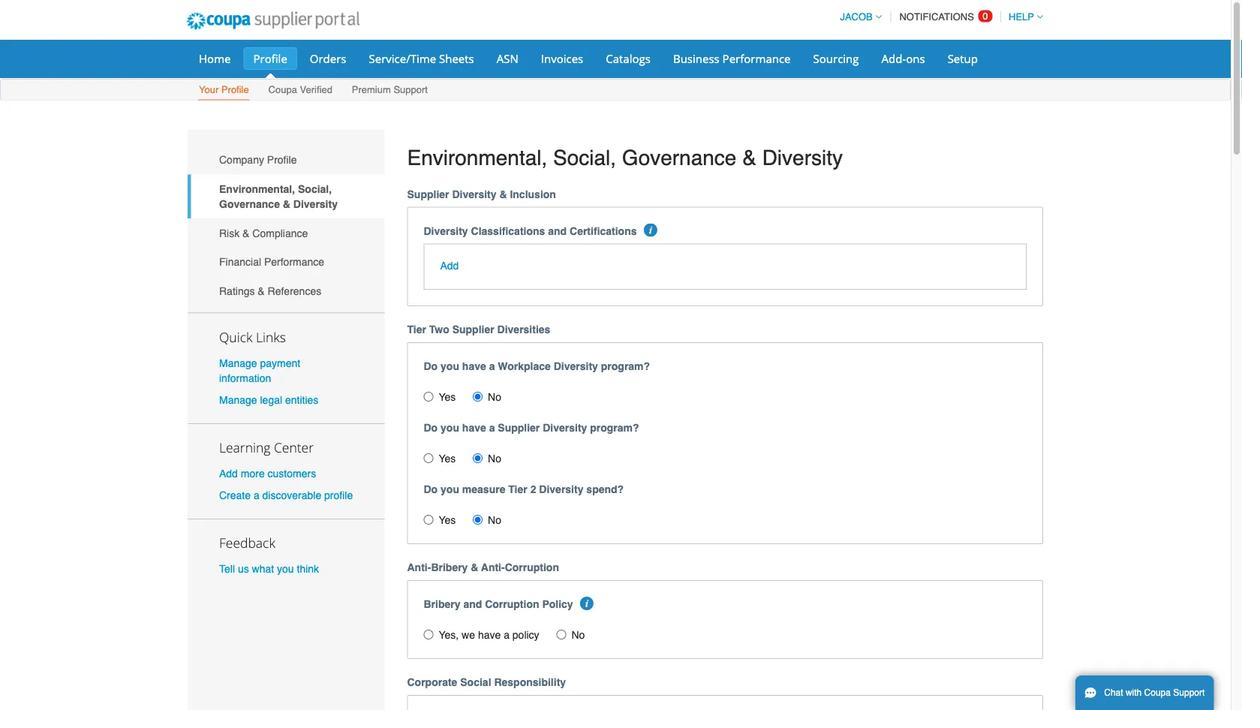 Task type: describe. For each thing, give the bounding box(es) containing it.
financial performance link
[[188, 248, 385, 277]]

customers
[[268, 467, 316, 479]]

notifications
[[900, 11, 974, 23]]

feedback
[[219, 534, 275, 552]]

yes for do you measure tier 2 diversity spend?
[[439, 514, 456, 526]]

spend?
[[587, 483, 624, 495]]

company profile
[[219, 154, 297, 166]]

risk & compliance link
[[188, 219, 385, 248]]

bribery and corruption policy
[[424, 598, 573, 610]]

yes, we have a policy
[[439, 629, 539, 641]]

0 vertical spatial corruption
[[505, 562, 559, 574]]

two
[[429, 324, 449, 336]]

manage for manage payment information
[[219, 357, 257, 369]]

no for supplier
[[488, 453, 501, 465]]

coupa verified
[[268, 84, 332, 95]]

0 horizontal spatial supplier
[[407, 188, 449, 200]]

your profile
[[199, 84, 249, 95]]

add button
[[440, 258, 459, 273]]

manage for manage legal entities
[[219, 394, 257, 406]]

no for workplace
[[488, 391, 501, 403]]

setup link
[[938, 47, 988, 70]]

company
[[219, 154, 264, 166]]

have for policy
[[478, 629, 501, 641]]

0 vertical spatial coupa
[[268, 84, 297, 95]]

environmental, social, governance & diversity link
[[188, 175, 385, 219]]

1 horizontal spatial tier
[[508, 483, 528, 495]]

support inside premium support link
[[394, 84, 428, 95]]

premium support
[[352, 84, 428, 95]]

yes for do you have a supplier diversity program?
[[439, 453, 456, 465]]

0 horizontal spatial environmental, social, governance & diversity
[[219, 183, 338, 210]]

tier two supplier diversities
[[407, 324, 551, 336]]

asn link
[[487, 47, 528, 70]]

do you have a supplier diversity program?
[[424, 422, 639, 434]]

home
[[199, 51, 231, 66]]

ratings & references link
[[188, 277, 385, 306]]

additional information image
[[644, 223, 657, 237]]

business performance
[[673, 51, 791, 66]]

1 vertical spatial supplier
[[452, 324, 494, 336]]

help
[[1009, 11, 1034, 23]]

diversity classifications and certifications
[[424, 225, 637, 237]]

classifications
[[471, 225, 545, 237]]

have for supplier
[[462, 422, 486, 434]]

profile link
[[244, 47, 297, 70]]

payment
[[260, 357, 300, 369]]

measure
[[462, 483, 506, 495]]

what
[[252, 563, 274, 575]]

home link
[[189, 47, 241, 70]]

think
[[297, 563, 319, 575]]

discoverable
[[262, 489, 321, 501]]

2 horizontal spatial supplier
[[498, 422, 540, 434]]

company profile link
[[188, 145, 385, 175]]

invoices
[[541, 51, 583, 66]]

manage payment information link
[[219, 357, 300, 384]]

ratings
[[219, 285, 255, 297]]

1 vertical spatial and
[[463, 598, 482, 610]]

add more customers
[[219, 467, 316, 479]]

0 vertical spatial governance
[[622, 146, 737, 170]]

0 vertical spatial environmental, social, governance & diversity
[[407, 146, 843, 170]]

1 vertical spatial governance
[[219, 198, 280, 210]]

tell us what you think
[[219, 563, 319, 575]]

diversity inside environmental, social, governance & diversity link
[[293, 198, 338, 210]]

risk & compliance
[[219, 227, 308, 239]]

compliance
[[252, 227, 308, 239]]

learning
[[219, 439, 271, 456]]

do for do you have a supplier diversity program?
[[424, 422, 438, 434]]

create a discoverable profile
[[219, 489, 353, 501]]

policy
[[513, 629, 539, 641]]

coupa verified link
[[268, 81, 333, 100]]

service/time
[[369, 51, 436, 66]]

business
[[673, 51, 720, 66]]

social
[[460, 676, 491, 688]]

have for workplace
[[462, 360, 486, 372]]

chat with coupa support button
[[1076, 676, 1214, 710]]

jacob link
[[834, 11, 882, 23]]

program? for do you have a supplier diversity program?
[[590, 422, 639, 434]]

profile
[[324, 489, 353, 501]]

orders
[[310, 51, 346, 66]]

support inside chat with coupa support button
[[1173, 688, 1205, 698]]

yes,
[[439, 629, 459, 641]]

quick
[[219, 328, 253, 346]]

do for do you have a workplace diversity program?
[[424, 360, 438, 372]]

chat
[[1104, 688, 1123, 698]]

add-ons link
[[872, 47, 935, 70]]

additional information image
[[580, 597, 594, 610]]

financial
[[219, 256, 261, 268]]

supplier diversity & inclusion
[[407, 188, 556, 200]]

policy
[[542, 598, 573, 610]]

0
[[983, 11, 988, 22]]

create a discoverable profile link
[[219, 489, 353, 501]]

navigation containing notifications 0
[[834, 2, 1043, 32]]

manage payment information
[[219, 357, 300, 384]]

manage legal entities
[[219, 394, 319, 406]]

0 horizontal spatial social,
[[298, 183, 332, 195]]

premium
[[352, 84, 391, 95]]

ons
[[906, 51, 925, 66]]

do you measure tier 2 diversity spend?
[[424, 483, 624, 495]]

2 anti- from the left
[[481, 562, 505, 574]]

your profile link
[[198, 81, 250, 100]]

profile for your profile
[[221, 84, 249, 95]]

environmental, inside environmental, social, governance & diversity link
[[219, 183, 295, 195]]



Task type: locate. For each thing, give the bounding box(es) containing it.
social, down company profile link
[[298, 183, 332, 195]]

yes
[[439, 391, 456, 403], [439, 453, 456, 465], [439, 514, 456, 526]]

navigation
[[834, 2, 1043, 32]]

0 vertical spatial do
[[424, 360, 438, 372]]

inclusion
[[510, 188, 556, 200]]

add for add more customers
[[219, 467, 238, 479]]

1 vertical spatial performance
[[264, 256, 324, 268]]

sourcing
[[813, 51, 859, 66]]

and up we
[[463, 598, 482, 610]]

tier left two
[[407, 324, 426, 336]]

add up create
[[219, 467, 238, 479]]

2 vertical spatial supplier
[[498, 422, 540, 434]]

1 horizontal spatial support
[[1173, 688, 1205, 698]]

1 vertical spatial environmental,
[[219, 183, 295, 195]]

None radio
[[424, 392, 433, 402], [473, 392, 483, 402], [424, 515, 433, 525], [473, 515, 483, 525], [557, 630, 566, 640], [424, 392, 433, 402], [473, 392, 483, 402], [424, 515, 433, 525], [473, 515, 483, 525], [557, 630, 566, 640]]

references
[[268, 285, 321, 297]]

entities
[[285, 394, 319, 406]]

0 horizontal spatial performance
[[264, 256, 324, 268]]

0 vertical spatial profile
[[253, 51, 287, 66]]

links
[[256, 328, 286, 346]]

supplier
[[407, 188, 449, 200], [452, 324, 494, 336], [498, 422, 540, 434]]

with
[[1126, 688, 1142, 698]]

no down workplace
[[488, 391, 501, 403]]

performance for business performance
[[723, 51, 791, 66]]

information
[[219, 372, 271, 384]]

more
[[241, 467, 265, 479]]

certifications
[[570, 225, 637, 237]]

catalogs
[[606, 51, 651, 66]]

have
[[462, 360, 486, 372], [462, 422, 486, 434], [478, 629, 501, 641]]

tier left 2
[[508, 483, 528, 495]]

profile inside your profile link
[[221, 84, 249, 95]]

risk
[[219, 227, 240, 239]]

no
[[488, 391, 501, 403], [488, 453, 501, 465], [488, 514, 501, 526], [572, 629, 585, 641]]

1 horizontal spatial anti-
[[481, 562, 505, 574]]

you
[[441, 360, 459, 372], [441, 422, 459, 434], [441, 483, 459, 495], [277, 563, 294, 575]]

help link
[[1002, 11, 1043, 23]]

0 horizontal spatial coupa
[[268, 84, 297, 95]]

anti-bribery & anti-corruption
[[407, 562, 559, 574]]

chat with coupa support
[[1104, 688, 1205, 698]]

1 horizontal spatial performance
[[723, 51, 791, 66]]

2 vertical spatial profile
[[267, 154, 297, 166]]

supplier up do you measure tier 2 diversity spend?
[[498, 422, 540, 434]]

environmental, up supplier diversity & inclusion
[[407, 146, 547, 170]]

environmental, down company profile at top
[[219, 183, 295, 195]]

0 vertical spatial yes
[[439, 391, 456, 403]]

and
[[548, 225, 567, 237], [463, 598, 482, 610]]

coupa inside button
[[1144, 688, 1171, 698]]

1 vertical spatial support
[[1173, 688, 1205, 698]]

a left policy
[[504, 629, 510, 641]]

corruption
[[505, 562, 559, 574], [485, 598, 539, 610]]

profile down coupa supplier portal image
[[253, 51, 287, 66]]

1 vertical spatial corruption
[[485, 598, 539, 610]]

coupa right with
[[1144, 688, 1171, 698]]

1 vertical spatial profile
[[221, 84, 249, 95]]

tier
[[407, 324, 426, 336], [508, 483, 528, 495]]

bribery up bribery and corruption policy
[[431, 562, 468, 574]]

a left workplace
[[489, 360, 495, 372]]

manage legal entities link
[[219, 394, 319, 406]]

1 vertical spatial manage
[[219, 394, 257, 406]]

1 anti- from the left
[[407, 562, 431, 574]]

jacob
[[840, 11, 873, 23]]

have right we
[[478, 629, 501, 641]]

service/time sheets
[[369, 51, 474, 66]]

ratings & references
[[219, 285, 321, 297]]

bribery up yes,
[[424, 598, 461, 610]]

performance inside financial performance link
[[264, 256, 324, 268]]

0 vertical spatial tier
[[407, 324, 426, 336]]

have up measure
[[462, 422, 486, 434]]

a up measure
[[489, 422, 495, 434]]

manage up information
[[219, 357, 257, 369]]

notifications 0
[[900, 11, 988, 23]]

3 do from the top
[[424, 483, 438, 495]]

1 vertical spatial yes
[[439, 453, 456, 465]]

do for do you measure tier 2 diversity spend?
[[424, 483, 438, 495]]

0 horizontal spatial environmental,
[[219, 183, 295, 195]]

1 horizontal spatial coupa
[[1144, 688, 1171, 698]]

corporate
[[407, 676, 457, 688]]

coupa
[[268, 84, 297, 95], [1144, 688, 1171, 698]]

asn
[[497, 51, 519, 66]]

manage inside manage payment information
[[219, 357, 257, 369]]

yes for do you have a workplace diversity program?
[[439, 391, 456, 403]]

manage down information
[[219, 394, 257, 406]]

workplace
[[498, 360, 551, 372]]

no down additional information icon
[[572, 629, 585, 641]]

2 vertical spatial have
[[478, 629, 501, 641]]

1 horizontal spatial social,
[[553, 146, 616, 170]]

1 horizontal spatial and
[[548, 225, 567, 237]]

coupa supplier portal image
[[176, 2, 370, 40]]

support
[[394, 84, 428, 95], [1173, 688, 1205, 698]]

1 yes from the top
[[439, 391, 456, 403]]

performance right business
[[723, 51, 791, 66]]

0 vertical spatial social,
[[553, 146, 616, 170]]

profile up environmental, social, governance & diversity link
[[267, 154, 297, 166]]

add-ons
[[882, 51, 925, 66]]

tell us what you think button
[[219, 562, 319, 577]]

diversity
[[762, 146, 843, 170], [452, 188, 497, 200], [293, 198, 338, 210], [424, 225, 468, 237], [554, 360, 598, 372], [543, 422, 587, 434], [539, 483, 584, 495]]

1 manage from the top
[[219, 357, 257, 369]]

0 vertical spatial and
[[548, 225, 567, 237]]

0 vertical spatial performance
[[723, 51, 791, 66]]

1 horizontal spatial supplier
[[452, 324, 494, 336]]

a for do you have a supplier diversity program?
[[489, 422, 495, 434]]

0 vertical spatial bribery
[[431, 562, 468, 574]]

&
[[743, 146, 757, 170], [500, 188, 507, 200], [283, 198, 290, 210], [243, 227, 250, 239], [258, 285, 265, 297], [471, 562, 478, 574]]

catalogs link
[[596, 47, 661, 70]]

invoices link
[[531, 47, 593, 70]]

1 vertical spatial bribery
[[424, 598, 461, 610]]

supplier up 'add' button
[[407, 188, 449, 200]]

1 vertical spatial do
[[424, 422, 438, 434]]

quick links
[[219, 328, 286, 346]]

business performance link
[[664, 47, 801, 70]]

program? for do you have a workplace diversity program?
[[601, 360, 650, 372]]

a for do you have a workplace diversity program?
[[489, 360, 495, 372]]

profile inside company profile link
[[267, 154, 297, 166]]

1 vertical spatial program?
[[590, 422, 639, 434]]

1 vertical spatial have
[[462, 422, 486, 434]]

None radio
[[424, 453, 433, 463], [473, 453, 483, 463], [424, 630, 433, 640], [424, 453, 433, 463], [473, 453, 483, 463], [424, 630, 433, 640]]

us
[[238, 563, 249, 575]]

1 vertical spatial add
[[219, 467, 238, 479]]

1 vertical spatial social,
[[298, 183, 332, 195]]

you for do you have a supplier diversity program?
[[441, 422, 459, 434]]

responsibility
[[494, 676, 566, 688]]

performance for financial performance
[[264, 256, 324, 268]]

and down inclusion
[[548, 225, 567, 237]]

bribery
[[431, 562, 468, 574], [424, 598, 461, 610]]

you for do you have a workplace diversity program?
[[441, 360, 459, 372]]

1 horizontal spatial environmental, social, governance & diversity
[[407, 146, 843, 170]]

1 vertical spatial tier
[[508, 483, 528, 495]]

add for add
[[440, 260, 459, 272]]

0 vertical spatial have
[[462, 360, 486, 372]]

setup
[[948, 51, 978, 66]]

no for 2
[[488, 514, 501, 526]]

0 horizontal spatial anti-
[[407, 562, 431, 574]]

1 horizontal spatial governance
[[622, 146, 737, 170]]

add up two
[[440, 260, 459, 272]]

1 horizontal spatial add
[[440, 260, 459, 272]]

0 vertical spatial add
[[440, 260, 459, 272]]

your
[[199, 84, 219, 95]]

profile inside profile link
[[253, 51, 287, 66]]

2
[[530, 483, 536, 495]]

2 manage from the top
[[219, 394, 257, 406]]

center
[[274, 439, 314, 456]]

0 vertical spatial supplier
[[407, 188, 449, 200]]

3 yes from the top
[[439, 514, 456, 526]]

0 horizontal spatial support
[[394, 84, 428, 95]]

corporate social responsibility
[[407, 676, 566, 688]]

no down measure
[[488, 514, 501, 526]]

you for do you measure tier 2 diversity spend?
[[441, 483, 459, 495]]

legal
[[260, 394, 282, 406]]

2 do from the top
[[424, 422, 438, 434]]

support right with
[[1173, 688, 1205, 698]]

orders link
[[300, 47, 356, 70]]

2 yes from the top
[[439, 453, 456, 465]]

1 vertical spatial environmental, social, governance & diversity
[[219, 183, 338, 210]]

0 horizontal spatial tier
[[407, 324, 426, 336]]

social, up inclusion
[[553, 146, 616, 170]]

0 vertical spatial support
[[394, 84, 428, 95]]

environmental, social, governance & diversity
[[407, 146, 843, 170], [219, 183, 338, 210]]

diversities
[[497, 324, 551, 336]]

support down service/time
[[394, 84, 428, 95]]

profile for company profile
[[267, 154, 297, 166]]

1 horizontal spatial environmental,
[[407, 146, 547, 170]]

performance inside business performance "link"
[[723, 51, 791, 66]]

service/time sheets link
[[359, 47, 484, 70]]

learning center
[[219, 439, 314, 456]]

coupa left verified
[[268, 84, 297, 95]]

anti-
[[407, 562, 431, 574], [481, 562, 505, 574]]

0 vertical spatial environmental,
[[407, 146, 547, 170]]

0 horizontal spatial and
[[463, 598, 482, 610]]

have down tier two supplier diversities at the left
[[462, 360, 486, 372]]

you inside button
[[277, 563, 294, 575]]

create
[[219, 489, 251, 501]]

profile
[[253, 51, 287, 66], [221, 84, 249, 95], [267, 154, 297, 166]]

sourcing link
[[804, 47, 869, 70]]

1 do from the top
[[424, 360, 438, 372]]

0 horizontal spatial governance
[[219, 198, 280, 210]]

performance up references
[[264, 256, 324, 268]]

0 horizontal spatial add
[[219, 467, 238, 479]]

a right create
[[254, 489, 259, 501]]

add-
[[882, 51, 906, 66]]

1 vertical spatial coupa
[[1144, 688, 1171, 698]]

a for yes, we have a policy
[[504, 629, 510, 641]]

profile right "your"
[[221, 84, 249, 95]]

supplier right two
[[452, 324, 494, 336]]

2 vertical spatial yes
[[439, 514, 456, 526]]

no up measure
[[488, 453, 501, 465]]

financial performance
[[219, 256, 324, 268]]

do you have a workplace diversity program?
[[424, 360, 650, 372]]

premium support link
[[351, 81, 429, 100]]

we
[[462, 629, 475, 641]]

verified
[[300, 84, 332, 95]]

0 vertical spatial program?
[[601, 360, 650, 372]]

0 vertical spatial manage
[[219, 357, 257, 369]]

2 vertical spatial do
[[424, 483, 438, 495]]



Task type: vqa. For each thing, say whether or not it's contained in the screenshot.
1st heading from the top of the page
no



